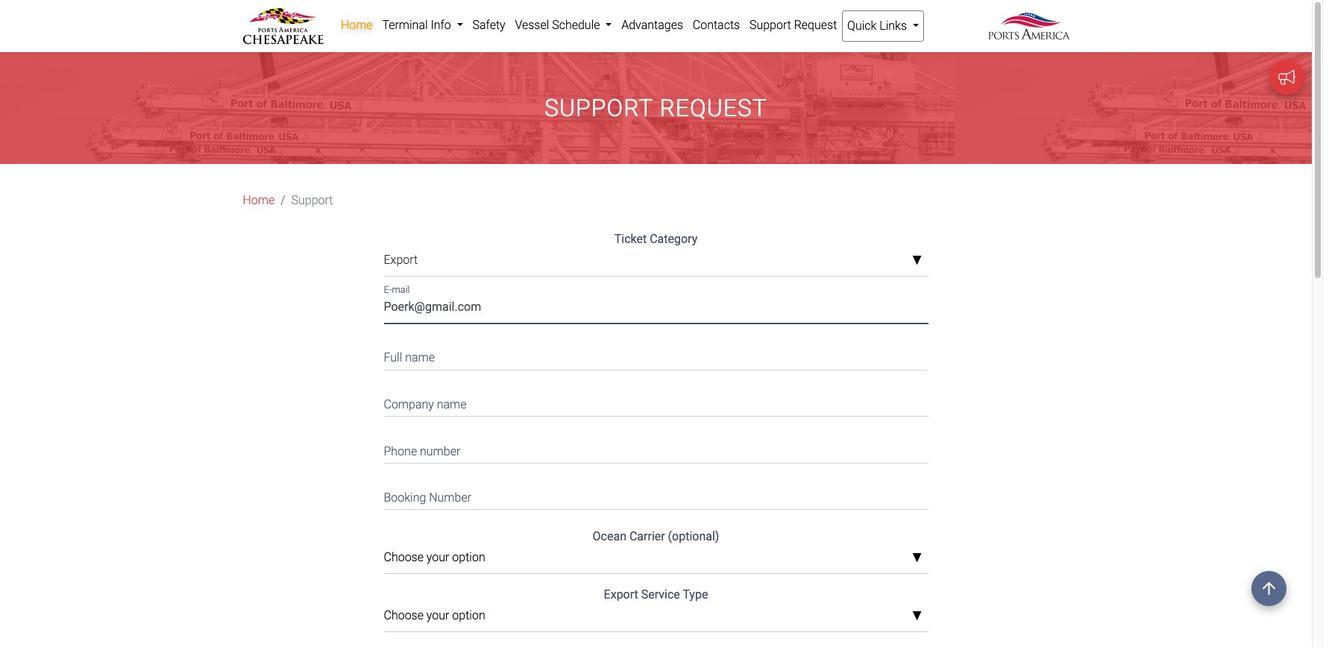 Task type: vqa. For each thing, say whether or not it's contained in the screenshot.
reefers
no



Task type: describe. For each thing, give the bounding box(es) containing it.
advantages
[[622, 18, 683, 32]]

links
[[880, 19, 907, 33]]

full name
[[384, 351, 435, 365]]

1 vertical spatial home link
[[243, 192, 275, 210]]

0 horizontal spatial request
[[660, 94, 768, 122]]

E-mail email field
[[384, 295, 928, 324]]

category
[[650, 232, 698, 246]]

go to top image
[[1252, 571, 1287, 606]]

Booking Number text field
[[384, 482, 928, 511]]

service
[[641, 588, 680, 602]]

1 vertical spatial support
[[545, 94, 653, 122]]

(optional)
[[668, 530, 719, 544]]

1 horizontal spatial request
[[794, 18, 837, 32]]

0 vertical spatial home link
[[336, 10, 377, 40]]

schedule
[[552, 18, 600, 32]]

booking number
[[384, 491, 471, 505]]

contacts link
[[688, 10, 745, 40]]

0 vertical spatial support
[[750, 18, 791, 32]]

export for export service type
[[604, 588, 638, 602]]

e-
[[384, 284, 392, 295]]

ocean
[[593, 530, 627, 544]]

safety link
[[468, 10, 510, 40]]

ticket
[[615, 232, 647, 246]]

booking
[[384, 491, 426, 505]]

1 option from the top
[[452, 551, 485, 565]]

1 choose from the top
[[384, 551, 424, 565]]

home for bottom home link
[[243, 194, 275, 208]]

vessel
[[515, 18, 549, 32]]

home for the topmost home link
[[341, 18, 373, 32]]

name for company name
[[437, 398, 467, 412]]

phone number
[[384, 444, 461, 458]]

2 option from the top
[[452, 609, 485, 623]]

1 choose your option from the top
[[384, 551, 485, 565]]

vessel schedule link
[[510, 10, 617, 40]]

terminal info
[[382, 18, 454, 32]]

Company name text field
[[384, 388, 928, 417]]

support request link
[[745, 10, 842, 40]]

number
[[429, 491, 471, 505]]

number
[[420, 444, 461, 458]]



Task type: locate. For each thing, give the bounding box(es) containing it.
support request
[[750, 18, 837, 32], [545, 94, 768, 122]]

0 horizontal spatial home link
[[243, 192, 275, 210]]

info
[[431, 18, 451, 32]]

2 choose your option from the top
[[384, 609, 485, 623]]

export service type
[[604, 588, 708, 602]]

1 your from the top
[[427, 551, 449, 565]]

company name
[[384, 398, 467, 412]]

vessel schedule
[[515, 18, 603, 32]]

export up the mail
[[384, 253, 418, 267]]

0 vertical spatial option
[[452, 551, 485, 565]]

2 vertical spatial ▼
[[912, 611, 922, 623]]

1 horizontal spatial support
[[545, 94, 653, 122]]

choose your option
[[384, 551, 485, 565], [384, 609, 485, 623]]

0 vertical spatial choose
[[384, 551, 424, 565]]

3 ▼ from the top
[[912, 611, 922, 623]]

name
[[405, 351, 435, 365], [437, 398, 467, 412]]

request
[[794, 18, 837, 32], [660, 94, 768, 122]]

contacts
[[693, 18, 740, 32]]

choose
[[384, 551, 424, 565], [384, 609, 424, 623]]

0 horizontal spatial home
[[243, 194, 275, 208]]

option
[[452, 551, 485, 565], [452, 609, 485, 623]]

1 vertical spatial choose your option
[[384, 609, 485, 623]]

0 horizontal spatial name
[[405, 351, 435, 365]]

0 horizontal spatial export
[[384, 253, 418, 267]]

1 vertical spatial export
[[604, 588, 638, 602]]

1 vertical spatial ▼
[[912, 553, 922, 565]]

home link
[[336, 10, 377, 40], [243, 192, 275, 210]]

2 ▼ from the top
[[912, 553, 922, 565]]

ticket category
[[615, 232, 698, 246]]

1 vertical spatial your
[[427, 609, 449, 623]]

1 vertical spatial request
[[660, 94, 768, 122]]

0 vertical spatial ▼
[[912, 255, 922, 267]]

Phone number text field
[[384, 435, 928, 464]]

1 vertical spatial home
[[243, 194, 275, 208]]

0 vertical spatial choose your option
[[384, 551, 485, 565]]

advantages link
[[617, 10, 688, 40]]

1 horizontal spatial name
[[437, 398, 467, 412]]

type
[[683, 588, 708, 602]]

terminal
[[382, 18, 428, 32]]

quick
[[848, 19, 877, 33]]

export left service
[[604, 588, 638, 602]]

export
[[384, 253, 418, 267], [604, 588, 638, 602]]

1 vertical spatial choose
[[384, 609, 424, 623]]

Full name text field
[[384, 342, 928, 370]]

home inside home link
[[341, 18, 373, 32]]

home
[[341, 18, 373, 32], [243, 194, 275, 208]]

e-mail
[[384, 284, 410, 295]]

1 vertical spatial option
[[452, 609, 485, 623]]

0 horizontal spatial support
[[291, 194, 333, 208]]

0 vertical spatial support request
[[750, 18, 837, 32]]

full
[[384, 351, 402, 365]]

1 horizontal spatial home
[[341, 18, 373, 32]]

company
[[384, 398, 434, 412]]

0 vertical spatial name
[[405, 351, 435, 365]]

name right the company
[[437, 398, 467, 412]]

quick links link
[[842, 10, 925, 42]]

▼
[[912, 255, 922, 267], [912, 553, 922, 565], [912, 611, 922, 623]]

0 vertical spatial home
[[341, 18, 373, 32]]

1 horizontal spatial home link
[[336, 10, 377, 40]]

2 vertical spatial support
[[291, 194, 333, 208]]

2 choose from the top
[[384, 609, 424, 623]]

name right full
[[405, 351, 435, 365]]

1 vertical spatial support request
[[545, 94, 768, 122]]

1 ▼ from the top
[[912, 255, 922, 267]]

1 vertical spatial name
[[437, 398, 467, 412]]

phone
[[384, 444, 417, 458]]

quick links
[[848, 19, 910, 33]]

export for export
[[384, 253, 418, 267]]

carrier
[[630, 530, 665, 544]]

your
[[427, 551, 449, 565], [427, 609, 449, 623]]

mail
[[392, 284, 410, 295]]

0 vertical spatial export
[[384, 253, 418, 267]]

support
[[750, 18, 791, 32], [545, 94, 653, 122], [291, 194, 333, 208]]

name for full name
[[405, 351, 435, 365]]

ocean carrier (optional)
[[593, 530, 719, 544]]

0 vertical spatial request
[[794, 18, 837, 32]]

0 vertical spatial your
[[427, 551, 449, 565]]

1 horizontal spatial export
[[604, 588, 638, 602]]

2 horizontal spatial support
[[750, 18, 791, 32]]

terminal info link
[[377, 10, 468, 40]]

2 your from the top
[[427, 609, 449, 623]]

safety
[[473, 18, 506, 32]]



